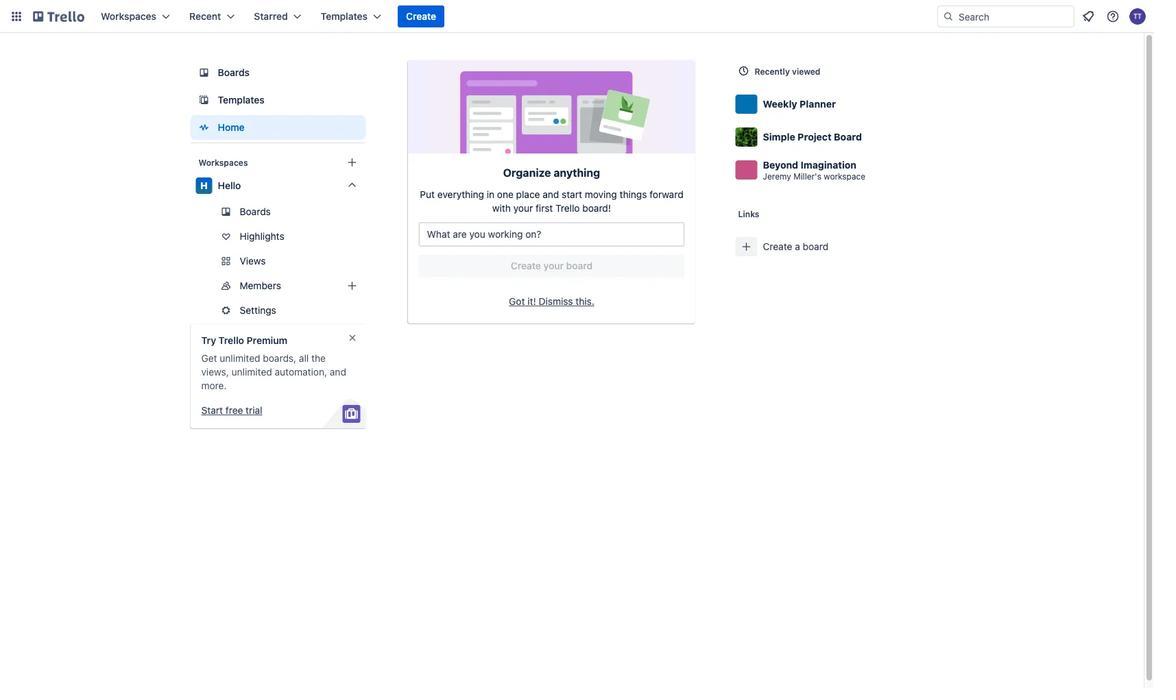 Task type: vqa. For each thing, say whether or not it's contained in the screenshot.
topmost Your
yes



Task type: describe. For each thing, give the bounding box(es) containing it.
create for create
[[406, 11, 437, 22]]

get
[[201, 353, 217, 364]]

settings
[[240, 305, 276, 316]]

workspaces inside popup button
[[101, 11, 156, 22]]

your inside button
[[544, 260, 564, 272]]

miller's
[[794, 172, 822, 181]]

place
[[516, 189, 540, 200]]

starred button
[[246, 5, 310, 27]]

Search field
[[954, 6, 1075, 27]]

members link
[[190, 275, 366, 297]]

terry turtle (terryturtle) image
[[1130, 8, 1147, 25]]

imagination
[[801, 159, 857, 171]]

got it! dismiss this.
[[509, 296, 595, 307]]

What are you working on? text field
[[419, 222, 685, 247]]

beyond
[[763, 159, 799, 171]]

h
[[200, 180, 208, 191]]

simple
[[763, 131, 796, 143]]

automation,
[[275, 367, 327, 378]]

workspace
[[824, 172, 866, 181]]

open information menu image
[[1107, 10, 1120, 23]]

premium
[[247, 335, 288, 347]]

recent button
[[181, 5, 243, 27]]

boards for templates
[[218, 67, 250, 78]]

anything
[[554, 166, 601, 179]]

home link
[[190, 115, 366, 140]]

boards link for templates
[[190, 60, 366, 85]]

it!
[[528, 296, 536, 307]]

with
[[493, 203, 511, 214]]

recent
[[189, 11, 221, 22]]

weekly planner
[[763, 98, 836, 110]]

organize anything
[[503, 166, 601, 179]]

forward
[[650, 189, 684, 200]]

boards,
[[263, 353, 297, 364]]

beyond imagination jeremy miller's workspace
[[763, 159, 866, 181]]

all
[[299, 353, 309, 364]]

the
[[312, 353, 326, 364]]

search image
[[943, 11, 954, 22]]

board for create your board
[[567, 260, 593, 272]]

in
[[487, 189, 495, 200]]

and inside put everything in one place and start moving things forward with your first trello board!
[[543, 189, 559, 200]]

views link
[[190, 250, 366, 272]]

boards for highlights
[[240, 206, 271, 218]]

weekly
[[763, 98, 798, 110]]

simple project board
[[763, 131, 863, 143]]

planner
[[800, 98, 836, 110]]

jeremy
[[763, 172, 792, 181]]

start
[[201, 405, 223, 416]]

0 horizontal spatial templates
[[218, 94, 265, 106]]

simple project board link
[[730, 121, 965, 154]]

got it! dismiss this. button
[[419, 291, 685, 313]]

got
[[509, 296, 525, 307]]

project
[[798, 131, 832, 143]]



Task type: locate. For each thing, give the bounding box(es) containing it.
unlimited down boards,
[[232, 367, 272, 378]]

home
[[218, 122, 245, 133]]

board right a
[[803, 241, 829, 253]]

back to home image
[[33, 5, 84, 27]]

recently
[[755, 67, 790, 76]]

1 vertical spatial board
[[567, 260, 593, 272]]

try
[[201, 335, 216, 347]]

create button
[[398, 5, 445, 27]]

board
[[803, 241, 829, 253], [567, 260, 593, 272]]

views,
[[201, 367, 229, 378]]

1 vertical spatial workspaces
[[199, 158, 248, 167]]

1 vertical spatial templates
[[218, 94, 265, 106]]

put
[[420, 189, 435, 200]]

things
[[620, 189, 647, 200]]

board up this.
[[567, 260, 593, 272]]

0 horizontal spatial board
[[567, 260, 593, 272]]

boards
[[218, 67, 250, 78], [240, 206, 271, 218]]

boards link
[[190, 60, 366, 85], [190, 201, 366, 223]]

0 notifications image
[[1081, 8, 1097, 25]]

0 vertical spatial create
[[406, 11, 437, 22]]

add image
[[344, 278, 361, 294]]

more.
[[201, 380, 227, 392]]

trello inside put everything in one place and start moving things forward with your first trello board!
[[556, 203, 580, 214]]

and
[[543, 189, 559, 200], [330, 367, 346, 378]]

create inside primary element
[[406, 11, 437, 22]]

members
[[240, 280, 281, 292]]

1 vertical spatial unlimited
[[232, 367, 272, 378]]

templates
[[321, 11, 368, 22], [218, 94, 265, 106]]

create your board button
[[419, 255, 685, 277]]

1 horizontal spatial your
[[544, 260, 564, 272]]

your down the what are you working on? text box at the top of page
[[544, 260, 564, 272]]

boards link up highlights link
[[190, 201, 366, 223]]

workspaces
[[101, 11, 156, 22], [199, 158, 248, 167]]

start free trial
[[201, 405, 263, 416]]

settings link
[[190, 300, 366, 322]]

trello inside the try trello premium get unlimited boards, all the views, unlimited automation, and more.
[[219, 335, 244, 347]]

board for create a board
[[803, 241, 829, 253]]

create for create a board
[[763, 241, 793, 253]]

one
[[497, 189, 514, 200]]

create
[[406, 11, 437, 22], [763, 241, 793, 253], [511, 260, 541, 272]]

0 horizontal spatial trello
[[219, 335, 244, 347]]

1 horizontal spatial workspaces
[[199, 158, 248, 167]]

boards right board icon
[[218, 67, 250, 78]]

1 horizontal spatial trello
[[556, 203, 580, 214]]

2 horizontal spatial create
[[763, 241, 793, 253]]

try trello premium get unlimited boards, all the views, unlimited automation, and more.
[[201, 335, 346, 392]]

1 vertical spatial your
[[544, 260, 564, 272]]

start
[[562, 189, 583, 200]]

templates button
[[313, 5, 390, 27]]

your
[[514, 203, 533, 214], [544, 260, 564, 272]]

highlights link
[[190, 226, 366, 248]]

recently viewed
[[755, 67, 821, 76]]

and up first
[[543, 189, 559, 200]]

create a board
[[763, 241, 829, 253]]

organize
[[503, 166, 551, 179]]

0 horizontal spatial your
[[514, 203, 533, 214]]

1 horizontal spatial and
[[543, 189, 559, 200]]

1 vertical spatial and
[[330, 367, 346, 378]]

1 boards link from the top
[[190, 60, 366, 85]]

templates inside popup button
[[321, 11, 368, 22]]

1 horizontal spatial create
[[511, 260, 541, 272]]

0 vertical spatial templates
[[321, 11, 368, 22]]

views
[[240, 256, 266, 267]]

1 vertical spatial create
[[763, 241, 793, 253]]

template board image
[[196, 92, 212, 108]]

and inside the try trello premium get unlimited boards, all the views, unlimited automation, and more.
[[330, 367, 346, 378]]

primary element
[[0, 0, 1155, 33]]

2 vertical spatial create
[[511, 260, 541, 272]]

home image
[[196, 119, 212, 136]]

0 vertical spatial your
[[514, 203, 533, 214]]

and right automation,
[[330, 367, 346, 378]]

trial
[[246, 405, 263, 416]]

everything
[[438, 189, 484, 200]]

your down place
[[514, 203, 533, 214]]

0 vertical spatial trello
[[556, 203, 580, 214]]

this.
[[576, 296, 595, 307]]

0 horizontal spatial and
[[330, 367, 346, 378]]

unlimited up views,
[[220, 353, 260, 364]]

0 vertical spatial boards
[[218, 67, 250, 78]]

create a workspace image
[[344, 154, 361, 171]]

hello
[[218, 180, 241, 191]]

1 vertical spatial trello
[[219, 335, 244, 347]]

starred
[[254, 11, 288, 22]]

moving
[[585, 189, 617, 200]]

unlimited
[[220, 353, 260, 364], [232, 367, 272, 378]]

0 horizontal spatial workspaces
[[101, 11, 156, 22]]

templates right starred popup button
[[321, 11, 368, 22]]

2 boards link from the top
[[190, 201, 366, 223]]

0 vertical spatial boards link
[[190, 60, 366, 85]]

put everything in one place and start moving things forward with your first trello board!
[[420, 189, 684, 214]]

create your board
[[511, 260, 593, 272]]

boards link up templates link
[[190, 60, 366, 85]]

1 horizontal spatial board
[[803, 241, 829, 253]]

highlights
[[240, 231, 285, 242]]

trello
[[556, 203, 580, 214], [219, 335, 244, 347]]

free
[[226, 405, 243, 416]]

board inside button
[[803, 241, 829, 253]]

weekly planner link
[[730, 88, 965, 121]]

0 vertical spatial workspaces
[[101, 11, 156, 22]]

dismiss
[[539, 296, 573, 307]]

templates link
[[190, 88, 366, 113]]

boards link for highlights
[[190, 201, 366, 223]]

workspaces button
[[93, 5, 178, 27]]

trello down start
[[556, 203, 580, 214]]

first
[[536, 203, 553, 214]]

create inside button
[[511, 260, 541, 272]]

1 vertical spatial boards
[[240, 206, 271, 218]]

create for create your board
[[511, 260, 541, 272]]

a
[[795, 241, 801, 253]]

0 horizontal spatial create
[[406, 11, 437, 22]]

0 vertical spatial unlimited
[[220, 353, 260, 364]]

viewed
[[793, 67, 821, 76]]

trello right try at the left of page
[[219, 335, 244, 347]]

links
[[739, 209, 760, 219]]

1 vertical spatial boards link
[[190, 201, 366, 223]]

board image
[[196, 64, 212, 81]]

board!
[[583, 203, 611, 214]]

create a board button
[[730, 231, 965, 263]]

0 vertical spatial and
[[543, 189, 559, 200]]

board inside button
[[567, 260, 593, 272]]

your inside put everything in one place and start moving things forward with your first trello board!
[[514, 203, 533, 214]]

boards up highlights
[[240, 206, 271, 218]]

start free trial button
[[201, 404, 263, 418]]

1 horizontal spatial templates
[[321, 11, 368, 22]]

0 vertical spatial board
[[803, 241, 829, 253]]

templates up home
[[218, 94, 265, 106]]

board
[[834, 131, 863, 143]]



